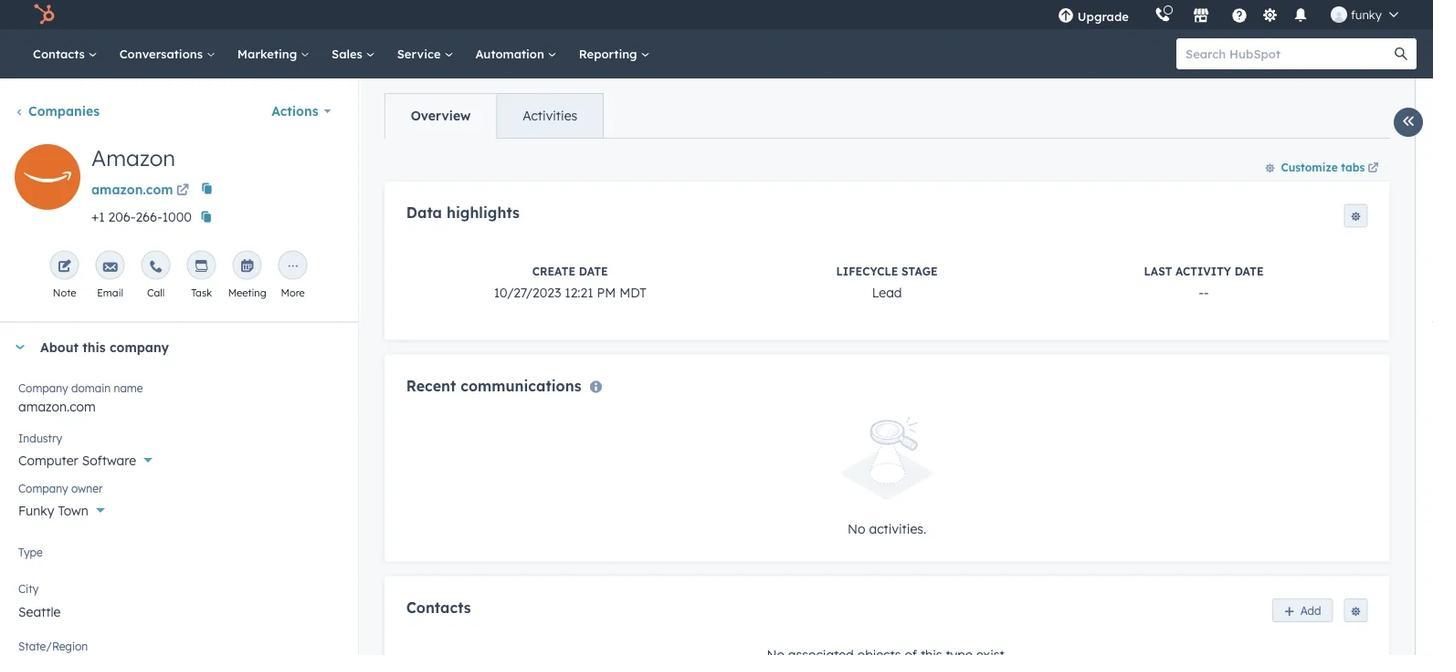 Task type: describe. For each thing, give the bounding box(es) containing it.
notifications button
[[1285, 0, 1316, 29]]

search button
[[1386, 38, 1417, 69]]

this
[[82, 340, 106, 356]]

1000
[[162, 209, 192, 225]]

customize tabs link
[[1256, 153, 1389, 182]]

date inside 'create date 10/27/2023 12:21 pm mdt'
[[578, 264, 607, 278]]

data highlights
[[406, 204, 519, 222]]

1 - from the left
[[1198, 284, 1203, 300]]

206-
[[108, 209, 136, 225]]

funky town image
[[1331, 6, 1347, 23]]

mdt
[[619, 284, 646, 300]]

City text field
[[18, 593, 339, 630]]

software
[[82, 453, 136, 469]]

computer
[[18, 453, 78, 469]]

amazon
[[91, 144, 176, 172]]

lifecycle
[[836, 264, 898, 278]]

last
[[1144, 264, 1172, 278]]

marketing link
[[226, 29, 321, 79]]

companies
[[28, 103, 100, 119]]

marketplaces button
[[1182, 0, 1220, 29]]

company for company owner
[[18, 482, 68, 496]]

conversations link
[[108, 29, 226, 79]]

email
[[97, 286, 123, 299]]

notifications image
[[1292, 8, 1309, 25]]

edit button
[[15, 144, 80, 216]]

search image
[[1395, 47, 1407, 60]]

company
[[110, 340, 169, 356]]

stage
[[901, 264, 937, 278]]

last activity date --
[[1144, 264, 1263, 300]]

actions
[[271, 103, 318, 119]]

create
[[532, 264, 575, 278]]

call image
[[149, 260, 163, 274]]

funky
[[1351, 7, 1382, 22]]

Search HubSpot search field
[[1176, 38, 1400, 69]]

meeting image
[[240, 260, 254, 274]]

caret image
[[15, 345, 26, 350]]

funky button
[[1320, 0, 1409, 29]]

funky town
[[18, 503, 88, 519]]

upgrade
[[1078, 9, 1129, 24]]

owner
[[71, 482, 103, 496]]

contacts link
[[22, 29, 108, 79]]

activity
[[1175, 264, 1231, 278]]

hubspot image
[[33, 4, 55, 26]]

link opens in a new window image
[[176, 180, 189, 202]]

+1 206-266-1000
[[91, 209, 192, 225]]

company owner
[[18, 482, 103, 496]]

overview
[[410, 108, 470, 124]]

data
[[406, 204, 442, 222]]

actions button
[[260, 93, 343, 130]]

about this company
[[40, 340, 169, 356]]

computer software button
[[18, 443, 339, 473]]

recent
[[406, 377, 456, 395]]

service
[[397, 46, 444, 61]]

reporting link
[[568, 29, 661, 79]]

note image
[[57, 260, 72, 274]]

customize tabs
[[1280, 160, 1365, 174]]

calling icon button
[[1147, 3, 1178, 27]]

amazon.com link
[[91, 175, 192, 202]]

10/27/2023
[[493, 284, 561, 300]]

task
[[191, 286, 212, 299]]

amazon.com inside company domain name amazon.com
[[18, 399, 96, 415]]

call
[[147, 286, 165, 299]]



Task type: vqa. For each thing, say whether or not it's contained in the screenshot.
alert on the top of page
no



Task type: locate. For each thing, give the bounding box(es) containing it.
highlights
[[446, 204, 519, 222]]

amazon.com up +1 206-266-1000
[[91, 182, 173, 198]]

city
[[18, 583, 39, 596]]

add button
[[1272, 599, 1333, 623]]

add
[[1300, 604, 1321, 618]]

conversations
[[119, 46, 206, 61]]

0 horizontal spatial contacts
[[33, 46, 88, 61]]

2 date from the left
[[1234, 264, 1263, 278]]

-
[[1198, 284, 1203, 300], [1203, 284, 1208, 300]]

computer software
[[18, 453, 136, 469]]

2 company from the top
[[18, 482, 68, 496]]

funky town button
[[18, 493, 339, 523]]

lifecycle stage lead
[[836, 264, 937, 300]]

amazon.com up industry
[[18, 399, 96, 415]]

date
[[578, 264, 607, 278], [1234, 264, 1263, 278]]

menu
[[1045, 0, 1411, 29]]

12:21
[[564, 284, 593, 300]]

State/Region text field
[[18, 651, 339, 656]]

company inside company domain name amazon.com
[[18, 382, 68, 395]]

no activities.
[[847, 521, 926, 537]]

about
[[40, 340, 79, 356]]

create date 10/27/2023 12:21 pm mdt
[[493, 264, 646, 300]]

+1
[[91, 209, 105, 225]]

calling icon image
[[1154, 7, 1171, 24]]

tabs
[[1341, 160, 1365, 174]]

marketing
[[237, 46, 301, 61]]

no activities. alert
[[406, 417, 1367, 540]]

help button
[[1224, 0, 1255, 29]]

domain
[[71, 382, 111, 395]]

pm
[[596, 284, 615, 300]]

note
[[53, 286, 76, 299]]

lead
[[871, 284, 902, 300]]

company up funky in the bottom left of the page
[[18, 482, 68, 496]]

name
[[114, 382, 143, 395]]

settings link
[[1259, 5, 1281, 24]]

company down the about
[[18, 382, 68, 395]]

1 vertical spatial amazon.com
[[18, 399, 96, 415]]

help image
[[1231, 8, 1248, 25]]

no
[[847, 521, 865, 537]]

date up pm
[[578, 264, 607, 278]]

company domain name amazon.com
[[18, 382, 143, 415]]

funky
[[18, 503, 54, 519]]

1 vertical spatial company
[[18, 482, 68, 496]]

company
[[18, 382, 68, 395], [18, 482, 68, 496]]

hubspot link
[[22, 4, 69, 26]]

about this company button
[[0, 323, 339, 372]]

more image
[[286, 260, 300, 274]]

automation link
[[464, 29, 568, 79]]

navigation containing overview
[[384, 93, 603, 139]]

link opens in a new window image
[[176, 185, 189, 198]]

1 horizontal spatial contacts
[[406, 599, 470, 617]]

meeting
[[228, 286, 266, 299]]

recent communications
[[406, 377, 581, 395]]

1 vertical spatial contacts
[[406, 599, 470, 617]]

reporting
[[579, 46, 641, 61]]

type
[[18, 546, 43, 560]]

state/region
[[18, 640, 88, 654]]

activities
[[522, 108, 577, 124]]

contacts
[[33, 46, 88, 61], [406, 599, 470, 617]]

menu containing funky
[[1045, 0, 1411, 29]]

activities.
[[869, 521, 926, 537]]

amazon.com
[[91, 182, 173, 198], [18, 399, 96, 415]]

email image
[[103, 260, 117, 274]]

0 vertical spatial amazon.com
[[91, 182, 173, 198]]

0 horizontal spatial date
[[578, 264, 607, 278]]

sales
[[332, 46, 366, 61]]

navigation
[[384, 93, 603, 139]]

automation
[[475, 46, 548, 61]]

1 company from the top
[[18, 382, 68, 395]]

1 horizontal spatial date
[[1234, 264, 1263, 278]]

0 vertical spatial company
[[18, 382, 68, 395]]

overview button
[[385, 94, 496, 138]]

companies link
[[15, 103, 100, 119]]

service link
[[386, 29, 464, 79]]

sales link
[[321, 29, 386, 79]]

menu item
[[1142, 0, 1145, 29]]

marketplaces image
[[1193, 8, 1209, 25]]

date inside 'last activity date --'
[[1234, 264, 1263, 278]]

communications
[[460, 377, 581, 395]]

town
[[58, 503, 88, 519]]

settings image
[[1262, 8, 1278, 24]]

company for company domain name amazon.com
[[18, 382, 68, 395]]

upgrade image
[[1057, 8, 1074, 25]]

customize
[[1280, 160, 1337, 174]]

industry
[[18, 432, 62, 446]]

more
[[281, 286, 305, 299]]

task image
[[194, 260, 209, 274]]

date right activity
[[1234, 264, 1263, 278]]

2 - from the left
[[1203, 284, 1208, 300]]

0 vertical spatial contacts
[[33, 46, 88, 61]]

activities button
[[496, 94, 603, 138]]

1 date from the left
[[578, 264, 607, 278]]

266-
[[136, 209, 162, 225]]



